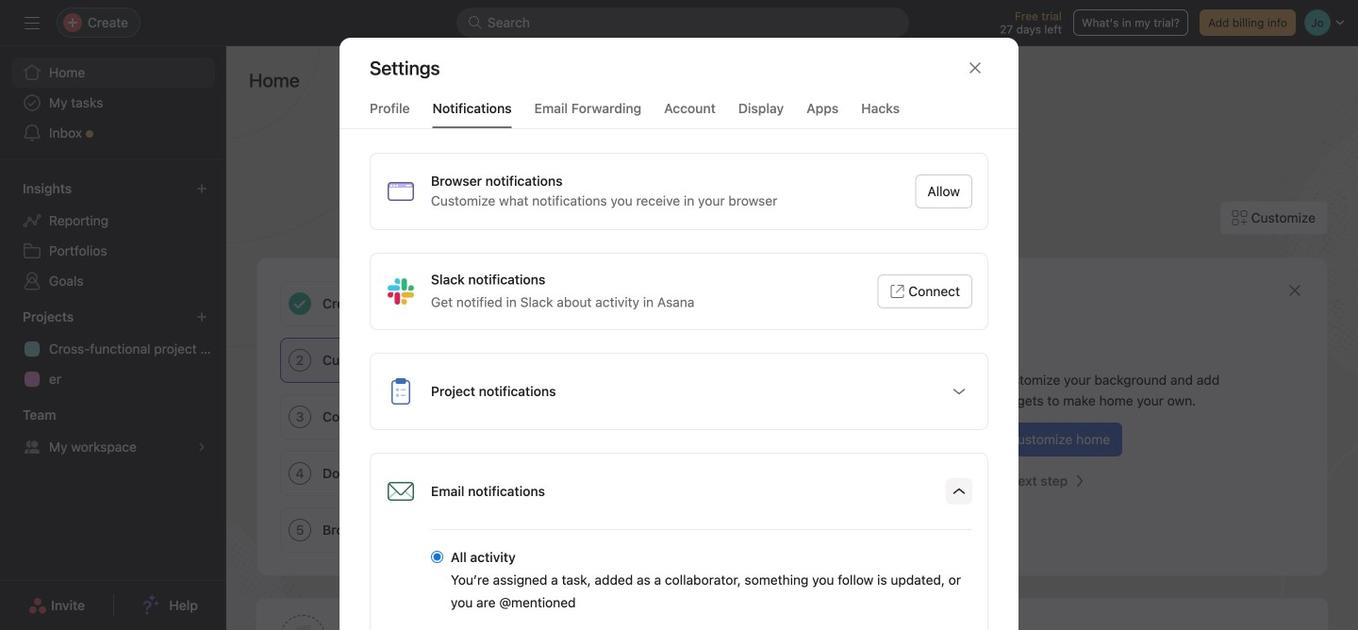Task type: vqa. For each thing, say whether or not it's contained in the screenshot.
list box
yes



Task type: locate. For each thing, give the bounding box(es) containing it.
projects element
[[0, 300, 226, 398]]

dialog
[[340, 38, 1019, 630]]

list box
[[457, 8, 910, 38]]

hide sidebar image
[[25, 15, 40, 30]]

None radio
[[431, 551, 443, 563]]

global element
[[0, 46, 226, 159]]

insights element
[[0, 172, 226, 300]]



Task type: describe. For each thing, give the bounding box(es) containing it.
prominent image
[[468, 15, 483, 30]]

hide options image
[[952, 484, 967, 499]]

settings tab list
[[340, 98, 1019, 129]]

teams element
[[0, 398, 226, 466]]

close image
[[1288, 283, 1303, 298]]

close this dialog image
[[968, 60, 983, 75]]



